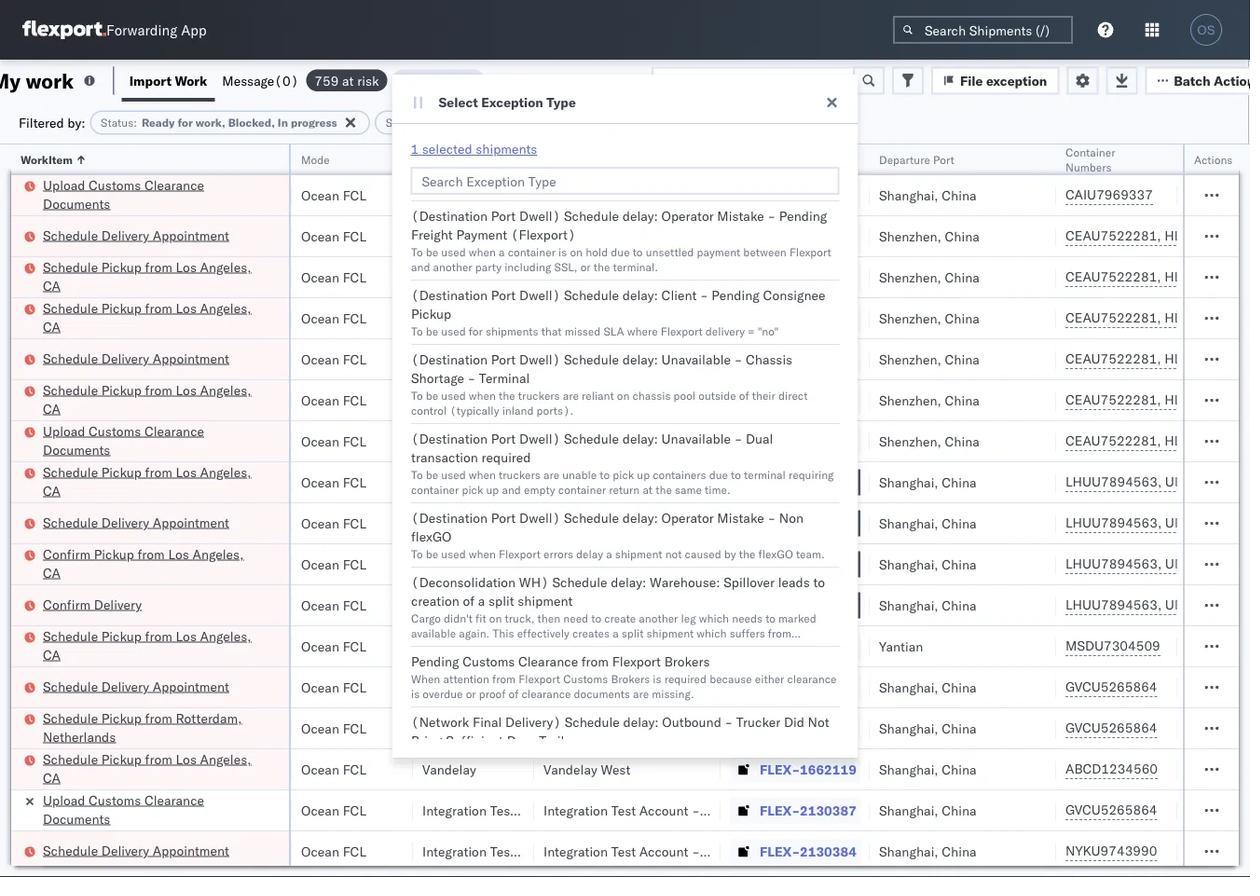 Task type: vqa. For each thing, say whether or not it's contained in the screenshot.
MAEU1234567 associated with Schedule Delivery Appointment
no



Task type: describe. For each thing, give the bounding box(es) containing it.
departure port
[[880, 153, 955, 166]]

documents for 2nd upload customs clearance documents button from the bottom of the page
[[43, 195, 110, 212]]

schedule pickup from rotterdam, netherlands button
[[43, 709, 265, 749]]

1 vertical spatial flexgo
[[758, 547, 793, 561]]

when inside (destination port dwell) schedule delay: operator mistake - non flexgo to be used when flexport errors delay a shipment not caused by the flexgo team.
[[469, 547, 496, 561]]

8 flex- from the top
[[760, 474, 800, 491]]

dec left '24,'
[[122, 597, 147, 614]]

7 ca from the top
[[43, 770, 61, 786]]

customs for the upload customs clearance documents link corresponding to 2nd upload customs clearance documents button
[[89, 423, 141, 439]]

205 on track
[[401, 72, 477, 89]]

0 horizontal spatial for
[[178, 116, 193, 130]]

confirm for confirm delivery
[[43, 596, 91, 613]]

1 vertical spatial risk
[[515, 116, 534, 130]]

this
[[492, 626, 514, 640]]

to up creates
[[591, 611, 601, 625]]

did
[[784, 714, 804, 731]]

the inside (destination port dwell) schedule delay: unavailable  - dual transaction required to be used when truckers are unable to pick up containers due to terminal requiring container pick up and empty container return at the same time.
[[655, 483, 672, 497]]

truckers inside (destination port dwell) schedule delay: unavailable  - chassis shortage - terminal to be used when the truckers are reliant on chassis pool outside of their direct control (typically inland ports).
[[518, 388, 560, 402]]

1 schedule delivery appointment link from the top
[[43, 226, 229, 245]]

1 shanghai, from the top
[[880, 187, 939, 203]]

container
[[1066, 145, 1116, 159]]

resize handle column header for container numbers
[[1156, 145, 1178, 878]]

msdu7304509
[[1066, 638, 1161, 654]]

5 ocean fcl from the top
[[301, 351, 367, 368]]

pending inside (destination port dwell) schedule delay: client -  pending consignee pickup to be used for shipments that missed sla where flexport delivery = "no"
[[711, 287, 760, 304]]

drop
[[507, 733, 535, 749]]

0 horizontal spatial at
[[342, 72, 354, 89]]

terminal
[[479, 370, 530, 387]]

pickup for 5th the schedule pickup from los angeles, ca button from the bottom
[[101, 300, 142, 316]]

Search Exception Type text field
[[411, 167, 840, 195]]

2023 up rotterdam,
[[169, 680, 201, 696]]

nyku9743990
[[1066, 843, 1158, 860]]

when inside (destination port dwell) schedule delay: operator mistake -  pending freight payment (flexport) to be used when a container is on hold due to unsettled payment between flexport and another party including ssl, or the terminal.
[[469, 245, 496, 259]]

4 pm from the top
[[62, 803, 83, 819]]

effectively
[[517, 626, 569, 640]]

no
[[437, 116, 452, 130]]

customs up 'documents'
[[563, 672, 608, 686]]

rotterdam,
[[176, 710, 242, 727]]

4 5, from the top
[[159, 351, 171, 368]]

dec down 12:00 am mst, nov 9, 2022
[[130, 474, 155, 491]]

mst, down 7:00 am mst, dec 24, 2022
[[95, 638, 127, 655]]

schedule inside schedule pickup from rotterdam, netherlands
[[43, 710, 98, 727]]

1 9:30 from the top
[[31, 680, 59, 696]]

resize handle column header for consignee
[[699, 145, 721, 878]]

be inside (destination port dwell) schedule delay: operator mistake -  pending freight payment (flexport) to be used when a container is on hold due to unsettled payment between flexport and another party including ssl, or the terminal.
[[426, 245, 438, 259]]

numbers
[[1066, 160, 1112, 174]]

2023 up 25,
[[169, 721, 201, 737]]

delay: for (destination port dwell) schedule delay: operator mistake - non flexgo
[[622, 510, 658, 527]]

then
[[537, 611, 560, 625]]

and inside (destination port dwell) schedule delay: unavailable  - dual transaction required to be used when truckers are unable to pick up containers due to terminal requiring container pick up and empty container return at the same time.
[[502, 483, 521, 497]]

3 schedule pickup from los angeles, ca link from the top
[[43, 381, 265, 418]]

client name button
[[413, 148, 516, 167]]

required inside (destination port dwell) schedule delay: unavailable  - dual transaction required to be used when truckers are unable to pick up containers due to terminal requiring container pick up and empty container return at the same time.
[[481, 450, 531, 466]]

2 schedule delivery appointment button from the top
[[43, 349, 229, 370]]

resize handle column header for workitem
[[267, 145, 289, 878]]

3 karl from the top
[[704, 803, 728, 819]]

from for 3rd schedule pickup from los angeles, ca link from the bottom of the page
[[145, 464, 172, 480]]

due for unavailable
[[709, 468, 728, 482]]

15 fcl from the top
[[343, 762, 367, 778]]

hold
[[585, 245, 608, 259]]

1 pm from the top
[[62, 556, 83, 573]]

work
[[175, 72, 207, 89]]

- inside (destination port dwell) schedule delay: operator mistake -  pending freight payment (flexport) to be used when a container is on hold due to unsettled payment between flexport and another party including ssl, or the terminal.
[[768, 208, 776, 224]]

7 shanghai, china from the top
[[880, 721, 977, 737]]

9 ocean fcl from the top
[[301, 515, 367, 532]]

ready
[[142, 116, 175, 130]]

4 flex-1846748 from the top
[[760, 351, 857, 368]]

pending inside (deconsolidation wh) schedule delay: warehouse: spillover leads to creation of a split shipment cargo didn't fit on truck, then need to create another leg which needs to marked available again. this effectively creates a split shipment which suffers from extended wh processing time pending customs clearance from flexport brokers when attention from flexport customs brokers is required because either clearance is overdue or proof of clearance documents are missing.
[[411, 654, 459, 670]]

5 5, from the top
[[159, 392, 171, 409]]

0 horizontal spatial container
[[411, 483, 459, 497]]

pickup for 2nd the schedule pickup from los angeles, ca button from the bottom
[[101, 628, 142, 645]]

consignee inside button
[[544, 153, 597, 166]]

3 schedule delivery appointment link from the top
[[43, 513, 229, 532]]

6:30 pm mst, jan 30, 2023
[[31, 844, 201, 860]]

vandelay for vandelay west
[[544, 762, 598, 778]]

1 5, from the top
[[159, 228, 171, 244]]

3 ceau7522281, hlxu6269489 from the top
[[1066, 310, 1251, 326]]

1 horizontal spatial up
[[637, 468, 650, 482]]

confirm pickup from los angeles, ca
[[43, 546, 244, 581]]

6 ceau7522281, from the top
[[1066, 433, 1162, 449]]

client inside button
[[423, 153, 453, 166]]

9 12:59 from the top
[[31, 762, 67, 778]]

2 vertical spatial is
[[411, 687, 419, 701]]

client inside (destination port dwell) schedule delay: client -  pending consignee pickup to be used for shipments that missed sla where flexport delivery = "no"
[[661, 287, 697, 304]]

schedule pickup from los angeles, ca for fifth schedule pickup from los angeles, ca link from the top of the page
[[43, 628, 251, 663]]

Search Shipments (/) text field
[[894, 16, 1074, 44]]

from for the schedule pickup from rotterdam, netherlands link
[[145, 710, 172, 727]]

pickup for first the schedule pickup from los angeles, ca button from the bottom of the page
[[101, 751, 142, 768]]

3 hlxu6269489 from the top
[[1165, 310, 1251, 326]]

pickup for 3rd the schedule pickup from los angeles, ca button from the top
[[101, 382, 142, 398]]

delivery)
[[505, 714, 561, 731]]

19,
[[151, 187, 171, 203]]

3 upload from the top
[[43, 792, 85, 809]]

11 ocean fcl from the top
[[301, 597, 367, 614]]

12:00 am mst, nov 9, 2022
[[31, 433, 205, 450]]

used for (destination port dwell) schedule delay: unavailable  - dual transaction required
[[441, 468, 466, 482]]

delivery for fourth schedule delivery appointment link from the bottom of the page
[[101, 350, 149, 367]]

2 pm from the top
[[62, 680, 83, 696]]

0 vertical spatial shipments
[[476, 141, 538, 157]]

3 account from the top
[[640, 803, 689, 819]]

5 flex- from the top
[[760, 351, 800, 368]]

1 maeu9408 from the top
[[1187, 680, 1251, 696]]

resize handle column header for client name
[[512, 145, 534, 878]]

1 schedule delivery appointment button from the top
[[43, 226, 229, 247]]

confirm pickup from los angeles, ca button
[[43, 545, 265, 584]]

operator for non
[[661, 510, 714, 527]]

flexport down client name
[[423, 187, 471, 203]]

4 shanghai, china from the top
[[880, 556, 977, 573]]

another inside (destination port dwell) schedule delay: operator mistake -  pending freight payment (flexport) to be used when a container is on hold due to unsettled payment between flexport and another party including ssl, or the terminal.
[[433, 260, 472, 274]]

2 upload customs clearance documents button from the top
[[43, 422, 265, 461]]

1 vertical spatial 23,
[[145, 680, 165, 696]]

dwell) for -
[[519, 352, 560, 368]]

is inside (destination port dwell) schedule delay: operator mistake -  pending freight payment (flexport) to be used when a container is on hold due to unsettled payment between flexport and another party including ssl, or the terminal.
[[558, 245, 567, 259]]

1660288
[[800, 187, 857, 203]]

- inside '(network final delivery) schedule delay: outbound - trucker did not bring sufficient drop trailers'
[[725, 714, 733, 731]]

app
[[181, 21, 207, 39]]

direct
[[778, 388, 808, 402]]

selected
[[422, 141, 473, 157]]

extended
[[411, 641, 458, 655]]

wh
[[461, 641, 479, 655]]

upload customs clearance documents for 2nd upload customs clearance documents button
[[43, 423, 204, 458]]

6 12:59 from the top
[[31, 474, 67, 491]]

10 fcl from the top
[[343, 556, 367, 573]]

customs for the upload customs clearance documents link associated with 2nd upload customs clearance documents button from the bottom of the page
[[89, 177, 141, 193]]

14 flex- from the top
[[760, 721, 800, 737]]

are inside (destination port dwell) schedule delay: unavailable  - chassis shortage - terminal to be used when the truckers are reliant on chassis pool outside of their direct control (typically inland ports).
[[563, 388, 579, 402]]

1 gvcu5265864 from the top
[[1066, 679, 1158, 695]]

by:
[[67, 114, 85, 131]]

trailers
[[539, 733, 582, 749]]

container inside (destination port dwell) schedule delay: operator mistake -  pending freight payment (flexport) to be used when a container is on hold due to unsettled payment between flexport and another party including ssl, or the terminal.
[[508, 245, 555, 259]]

3 2130387 from the top
[[800, 803, 857, 819]]

1 horizontal spatial brokers
[[664, 654, 710, 670]]

dec up confirm pickup from los angeles, ca
[[130, 515, 155, 532]]

5 shenzhen, china from the top
[[880, 392, 980, 409]]

4 schedule delivery appointment link from the top
[[43, 678, 229, 696]]

flexport down create
[[612, 654, 661, 670]]

including
[[504, 260, 551, 274]]

1 schedule pickup from los angeles, ca link from the top
[[43, 258, 265, 295]]

confirm delivery
[[43, 596, 142, 613]]

7 ocean fcl from the top
[[301, 433, 367, 450]]

deadline button
[[21, 148, 208, 167]]

ports).
[[536, 403, 573, 417]]

chassis
[[632, 388, 671, 402]]

departure port button
[[870, 148, 1038, 167]]

mst, up 5:00 pm mst, dec 23, 2022
[[95, 515, 127, 532]]

batch
[[1175, 72, 1211, 89]]

maeu9736
[[1187, 638, 1251, 655]]

flex-2130384
[[760, 844, 857, 860]]

snoozed : no
[[386, 116, 452, 130]]

containers
[[653, 468, 706, 482]]

1 ceau7522281, hlxu6269489 from the top
[[1066, 228, 1251, 244]]

upload for 2nd upload customs clearance documents button from the bottom of the page
[[43, 177, 85, 193]]

reliant
[[582, 388, 614, 402]]

deadline
[[31, 153, 76, 166]]

2 flex-1846748 from the top
[[760, 269, 857, 285]]

1 upload customs clearance documents button from the top
[[43, 176, 265, 215]]

resize handle column header for flex id
[[848, 145, 870, 878]]

1 vertical spatial of
[[463, 593, 474, 610]]

import work
[[129, 72, 207, 89]]

2 shanghai, china from the top
[[880, 474, 977, 491]]

2023 right 25,
[[178, 762, 210, 778]]

dwell) for pickup
[[519, 287, 560, 304]]

work,
[[196, 116, 225, 130]]

shipments inside (destination port dwell) schedule delay: client -  pending consignee pickup to be used for shipments that missed sla where flexport delivery = "no"
[[485, 324, 538, 338]]

0 vertical spatial flexgo
[[411, 529, 451, 545]]

(destination for freight
[[411, 208, 488, 224]]

due for operator
[[611, 245, 630, 259]]

schedule inside (destination port dwell) schedule delay: unavailable  - chassis shortage - terminal to be used when the truckers are reliant on chassis pool outside of their direct control (typically inland ports).
[[564, 352, 619, 368]]

payment
[[456, 227, 507, 243]]

flexport down the time
[[518, 672, 560, 686]]

flexport down didn't
[[423, 638, 471, 655]]

mst, down 12:59 am mst, jan 13, 2023
[[86, 680, 118, 696]]

leads
[[778, 575, 810, 591]]

from for fourth schedule pickup from los angeles, ca link from the bottom
[[145, 382, 172, 398]]

4 flex-1889466 from the top
[[760, 597, 857, 614]]

suffers
[[730, 626, 765, 640]]

: for snoozed
[[429, 116, 433, 130]]

0 vertical spatial 23,
[[149, 556, 169, 573]]

10 resize handle column header from the left
[[1217, 145, 1240, 878]]

to up return
[[600, 468, 610, 482]]

2130384
[[800, 844, 857, 860]]

bring
[[411, 733, 442, 749]]

on inside (destination port dwell) schedule delay: unavailable  - chassis shortage - terminal to be used when the truckers are reliant on chassis pool outside of their direct control (typically inland ports).
[[617, 388, 630, 402]]

to inside (destination port dwell) schedule delay: operator mistake -  pending freight payment (flexport) to be used when a container is on hold due to unsettled payment between flexport and another party including ssl, or the terminal.
[[411, 245, 423, 259]]

bookings
[[544, 638, 598, 655]]

1 horizontal spatial clearance
[[787, 672, 837, 686]]

5 schedule delivery appointment link from the top
[[43, 842, 229, 860]]

(destination for flexgo
[[411, 510, 488, 527]]

mst, up 9:30 pm mst, jan 28, 2023
[[95, 762, 127, 778]]

5 12:59 from the top
[[31, 392, 67, 409]]

4 12:59 am mdt, nov 5, 2022 from the top
[[31, 351, 206, 368]]

another inside (deconsolidation wh) schedule delay: warehouse: spillover leads to creation of a split shipment cargo didn't fit on truck, then need to create another leg which needs to marked available again. this effectively creates a split shipment which suffers from extended wh processing time pending customs clearance from flexport brokers when attention from flexport customs brokers is required because either clearance is overdue or proof of clearance documents are missing.
[[639, 611, 678, 625]]

3 12:59 from the top
[[31, 310, 67, 326]]

and inside (destination port dwell) schedule delay: operator mistake -  pending freight payment (flexport) to be used when a container is on hold due to unsettled payment between flexport and another party including ssl, or the terminal.
[[411, 260, 430, 274]]

shipment inside (destination port dwell) schedule delay: operator mistake - non flexgo to be used when flexport errors delay a shipment not caused by the flexgo team.
[[615, 547, 662, 561]]

1 12:59 from the top
[[31, 228, 67, 244]]

the inside (destination port dwell) schedule delay: operator mistake -  pending freight payment (flexport) to be used when a container is on hold due to unsettled payment between flexport and another party including ssl, or the terminal.
[[593, 260, 610, 274]]

consignee down then
[[513, 638, 575, 655]]

3 integration from the top
[[544, 803, 608, 819]]

8 ocean fcl from the top
[[301, 474, 367, 491]]

- inside (destination port dwell) schedule delay: unavailable  - dual transaction required to be used when truckers are unable to pick up containers due to terminal requiring container pick up and empty container return at the same time.
[[734, 431, 742, 447]]

inland
[[502, 403, 534, 417]]

mst, up 6:30 pm mst, jan 30, 2023
[[86, 803, 118, 819]]

at risk : overdue, due soon
[[501, 116, 643, 130]]

6 ocean fcl from the top
[[301, 392, 367, 409]]

terminal.
[[613, 260, 658, 274]]

3 lagerfeld from the top
[[731, 803, 787, 819]]

2023 right 30,
[[169, 844, 201, 860]]

(deconsolidation wh) schedule delay: warehouse: spillover leads to creation of a split shipment cargo didn't fit on truck, then need to create another leg which needs to marked available again. this effectively creates a split shipment which suffers from extended wh processing time pending customs clearance from flexport brokers when attention from flexport customs brokers is required because either clearance is overdue or proof of clearance documents are missing.
[[411, 575, 837, 701]]

when inside (destination port dwell) schedule delay: unavailable  - dual transaction required to be used when truckers are unable to pick up containers due to terminal requiring container pick up and empty container return at the same time.
[[469, 468, 496, 482]]

3 ocean fcl from the top
[[301, 269, 367, 285]]

to right needs
[[765, 611, 776, 625]]

5 12:59 am mdt, nov 5, 2022 from the top
[[31, 392, 206, 409]]

angeles, for fifth schedule pickup from los angeles, ca link from the top of the page
[[200, 628, 251, 645]]

mbl/mawb
[[1187, 153, 1251, 166]]

not
[[808, 714, 829, 731]]

1 horizontal spatial of
[[508, 687, 519, 701]]

where
[[627, 324, 658, 338]]

3 flex-1846748 from the top
[[760, 310, 857, 326]]

aug
[[123, 187, 148, 203]]

angeles, for confirm pickup from los angeles, ca link
[[193, 546, 244, 562]]

(deconsolidation
[[411, 575, 516, 591]]

dual
[[746, 431, 773, 447]]

0 horizontal spatial split
[[488, 593, 514, 610]]

either
[[755, 672, 784, 686]]

flexport inside (destination port dwell) schedule delay: operator mistake -  pending freight payment (flexport) to be used when a container is on hold due to unsettled payment between flexport and another party including ssl, or the terminal.
[[789, 245, 831, 259]]

(destination port dwell) schedule delay: operator mistake - non flexgo to be used when flexport errors delay a shipment not caused by the flexgo team.
[[411, 510, 825, 561]]

exception
[[987, 72, 1048, 89]]

delivery for 5th schedule delivery appointment link
[[101, 843, 149, 859]]

1:00
[[31, 187, 59, 203]]

angeles, for 3rd schedule pickup from los angeles, ca link from the bottom of the page
[[200, 464, 251, 480]]

party
[[475, 260, 501, 274]]

1 ocean fcl from the top
[[301, 187, 367, 203]]

3 upload customs clearance documents from the top
[[43, 792, 204, 827]]

at inside (destination port dwell) schedule delay: unavailable  - dual transaction required to be used when truckers are unable to pick up containers due to terminal requiring container pick up and empty container return at the same time.
[[643, 483, 653, 497]]

consignee up (flexport)
[[513, 187, 575, 203]]

consignee inside (destination port dwell) schedule delay: client -  pending consignee pickup to be used for shipments that missed sla where flexport delivery = "no"
[[763, 287, 826, 304]]

3 flex-2130387 from the top
[[760, 803, 857, 819]]

time
[[540, 641, 562, 655]]

mst, up confirm delivery
[[86, 556, 118, 573]]

3 shenzhen, china from the top
[[880, 310, 980, 326]]

jan up schedule pickup from rotterdam, netherlands
[[121, 680, 142, 696]]

to left terminal
[[731, 468, 741, 482]]

6 shenzhen, china from the top
[[880, 433, 980, 450]]

3 1846748 from the top
[[800, 310, 857, 326]]

4 ocean fcl from the top
[[301, 310, 367, 326]]

9 shanghai, china from the top
[[880, 803, 977, 819]]

1 shanghai, china from the top
[[880, 187, 977, 203]]

mst, down 5:00 pm mst, dec 23, 2022
[[87, 597, 119, 614]]

(0)
[[275, 72, 299, 89]]

create
[[604, 611, 636, 625]]

or inside (destination port dwell) schedule delay: operator mistake -  pending freight payment (flexport) to be used when a container is on hold due to unsettled payment between flexport and another party including ssl, or the terminal.
[[580, 260, 591, 274]]

delay: inside (deconsolidation wh) schedule delay: warehouse: spillover leads to creation of a split shipment cargo didn't fit on truck, then need to create another leg which needs to marked available again. this effectively creates a split shipment which suffers from extended wh processing time pending customs clearance from flexport brokers when attention from flexport customs brokers is required because either clearance is overdue or proof of clearance documents are missing.
[[611, 575, 646, 591]]

pickup for confirm pickup from los angeles, ca button on the left of page
[[94, 546, 134, 562]]

2 flex-1889466 from the top
[[760, 515, 857, 532]]

their
[[752, 388, 775, 402]]

dec up 7:00 am mst, dec 24, 2022
[[121, 556, 145, 573]]

the inside (destination port dwell) schedule delay: operator mistake - non flexgo to be used when flexport errors delay a shipment not caused by the flexgo team.
[[739, 547, 755, 561]]

a down create
[[612, 626, 619, 640]]

1 fcl from the top
[[343, 187, 367, 203]]

delivery
[[705, 324, 745, 338]]

1 horizontal spatial pick
[[613, 468, 634, 482]]

or inside (deconsolidation wh) schedule delay: warehouse: spillover leads to creation of a split shipment cargo didn't fit on truck, then need to create another leg which needs to marked available again. this effectively creates a split shipment which suffers from extended wh processing time pending customs clearance from flexport brokers when attention from flexport customs brokers is required because either clearance is overdue or proof of clearance documents are missing.
[[466, 687, 476, 701]]

west
[[601, 762, 631, 778]]

again.
[[459, 626, 490, 640]]

marked
[[778, 611, 816, 625]]

(flexport)
[[511, 227, 576, 243]]

mst, left 9,
[[95, 433, 127, 450]]

mst, down 9:30 pm mst, jan 28, 2023
[[86, 844, 118, 860]]

used inside (destination port dwell) schedule delay: unavailable  - chassis shortage - terminal to be used when the truckers are reliant on chassis pool outside of their direct control (typically inland ports).
[[441, 388, 466, 402]]

1 vertical spatial pick
[[462, 483, 483, 497]]

reset to default filters button
[[490, 67, 652, 95]]

mst, up 12:59 am mst, jan 25, 2023
[[86, 721, 118, 737]]

dwell) for freight
[[519, 208, 560, 224]]

17 ocean fcl from the top
[[301, 844, 367, 860]]

exception
[[481, 94, 544, 111]]

mistake for pending
[[717, 208, 764, 224]]

angeles, for fourth schedule pickup from los angeles, ca link from the bottom
[[200, 382, 251, 398]]

confirm for confirm pickup from los angeles, ca
[[43, 546, 91, 562]]

overdue
[[422, 687, 463, 701]]

4 12:59 from the top
[[31, 351, 67, 368]]

schedule pickup from los angeles, ca for 3rd schedule pickup from los angeles, ca link from the bottom of the page
[[43, 464, 251, 499]]

be for (destination port dwell) schedule delay: operator mistake - non flexgo
[[426, 547, 438, 561]]

outside
[[698, 388, 736, 402]]

forwarding app
[[106, 21, 207, 39]]

4 fcl from the top
[[343, 310, 367, 326]]

5 ceau7522281, hlxu6269489 from the top
[[1066, 392, 1251, 408]]

(destination for required
[[411, 431, 488, 447]]

dwell) for required
[[519, 431, 560, 447]]

port for (destination port dwell) schedule delay: unavailable  - chassis shortage - terminal
[[491, 352, 516, 368]]

to inside button
[[539, 72, 552, 88]]

4 appointment from the top
[[153, 679, 229, 695]]

5 ceau7522281, from the top
[[1066, 392, 1162, 408]]

unavailable for chassis
[[661, 352, 731, 368]]

are inside (destination port dwell) schedule delay: unavailable  - dual transaction required to be used when truckers are unable to pick up containers due to terminal requiring container pick up and empty container return at the same time.
[[543, 468, 559, 482]]

when
[[411, 672, 440, 686]]

used inside (destination port dwell) schedule delay: operator mistake -  pending freight payment (flexport) to be used when a container is on hold due to unsettled payment between flexport and another party including ssl, or the terminal.
[[441, 245, 466, 259]]

1 vertical spatial which
[[697, 626, 727, 640]]

mst, down 12:00 am mst, nov 9, 2022
[[95, 474, 127, 491]]

outbound
[[662, 714, 721, 731]]

1 ceau7522281, from the top
[[1066, 228, 1162, 244]]

a up fit
[[478, 593, 485, 610]]

import
[[129, 72, 172, 89]]

0 horizontal spatial clearance
[[521, 687, 571, 701]]

1 1889466 from the top
[[800, 474, 857, 491]]

14 ocean fcl from the top
[[301, 721, 367, 737]]

didn't
[[444, 611, 472, 625]]

2 14, from the top
[[158, 515, 178, 532]]

flex-1893174
[[760, 638, 857, 655]]

13 ocean fcl from the top
[[301, 680, 367, 696]]

2 1889466 from the top
[[800, 515, 857, 532]]



Task type: locate. For each thing, give the bounding box(es) containing it.
delivery down 1:00 am mdt, aug 19, 2022
[[101, 227, 149, 243]]

mst,
[[95, 433, 127, 450], [95, 474, 127, 491], [95, 515, 127, 532], [86, 556, 118, 573], [87, 597, 119, 614], [95, 638, 127, 655], [86, 680, 118, 696], [86, 721, 118, 737], [95, 762, 127, 778], [86, 803, 118, 819], [86, 844, 118, 860]]

shipments left that
[[485, 324, 538, 338]]

4 lhuu7894563, uetu5238478 from the top
[[1066, 597, 1251, 613]]

leg
[[681, 611, 696, 625]]

id
[[754, 153, 766, 166]]

1 vertical spatial up
[[486, 483, 499, 497]]

1 horizontal spatial vandelay
[[544, 762, 598, 778]]

angeles, inside confirm pickup from los angeles, ca
[[193, 546, 244, 562]]

flex-1893174 button
[[730, 634, 861, 660], [730, 634, 861, 660]]

jan left 30,
[[121, 844, 142, 860]]

schedule
[[564, 208, 619, 224], [43, 227, 98, 243], [43, 259, 98, 275], [564, 287, 619, 304], [43, 300, 98, 316], [43, 350, 98, 367], [564, 352, 619, 368], [43, 382, 98, 398], [564, 431, 619, 447], [43, 464, 98, 480], [564, 510, 619, 527], [43, 514, 98, 531], [552, 575, 607, 591], [43, 628, 98, 645], [43, 679, 98, 695], [43, 710, 98, 727], [564, 714, 620, 731], [43, 751, 98, 768], [43, 843, 98, 859]]

Search Work text field
[[652, 67, 855, 95]]

from for 5th schedule pickup from los angeles, ca link from the bottom
[[145, 300, 172, 316]]

truck,
[[505, 611, 534, 625]]

flex-1846748
[[760, 228, 857, 244], [760, 269, 857, 285], [760, 310, 857, 326], [760, 351, 857, 368], [760, 392, 857, 409], [760, 433, 857, 450]]

4 shanghai, from the top
[[880, 556, 939, 573]]

resize handle column header
[[204, 145, 227, 878], [267, 145, 289, 878], [270, 145, 292, 878], [391, 145, 413, 878], [512, 145, 534, 878], [699, 145, 721, 878], [848, 145, 870, 878], [1034, 145, 1057, 878], [1156, 145, 1178, 878], [1217, 145, 1240, 878]]

jan left 28,
[[121, 803, 142, 819]]

2 horizontal spatial container
[[558, 483, 606, 497]]

2 maeu9408 from the top
[[1187, 721, 1251, 737]]

be inside (destination port dwell) schedule delay: unavailable  - chassis shortage - terminal to be used when the truckers are reliant on chassis pool outside of their direct control (typically inland ports).
[[426, 388, 438, 402]]

resize handle column header for departure port
[[1034, 145, 1057, 878]]

1 vertical spatial 9:30 pm mst, jan 23, 2023
[[31, 721, 201, 737]]

1 1846748 from the top
[[800, 228, 857, 244]]

when down transaction
[[469, 468, 496, 482]]

clearance up delivery)
[[521, 687, 571, 701]]

karl up outbound
[[704, 680, 728, 696]]

16 ocean fcl from the top
[[301, 803, 367, 819]]

6 shanghai, china from the top
[[880, 680, 977, 696]]

1 vertical spatial flex-2130387
[[760, 721, 857, 737]]

0 vertical spatial are
[[563, 388, 579, 402]]

3 when from the top
[[469, 468, 496, 482]]

0 vertical spatial --
[[544, 187, 560, 203]]

forwarding app link
[[22, 21, 207, 39]]

account
[[640, 680, 689, 696], [640, 721, 689, 737], [640, 803, 689, 819], [640, 844, 689, 860]]

missed
[[565, 324, 600, 338]]

2 karl from the top
[[704, 721, 728, 737]]

2 (destination from the top
[[411, 287, 488, 304]]

1 horizontal spatial and
[[502, 483, 521, 497]]

0 vertical spatial up
[[637, 468, 650, 482]]

demo
[[475, 187, 509, 203], [475, 638, 509, 655]]

need
[[563, 611, 588, 625]]

operator inside (destination port dwell) schedule delay: operator mistake -  pending freight payment (flexport) to be used when a container is on hold due to unsettled payment between flexport and another party including ssl, or the terminal.
[[661, 208, 714, 224]]

status
[[101, 116, 134, 130]]

delay: inside (destination port dwell) schedule delay: unavailable  - dual transaction required to be used when truckers are unable to pick up containers due to terminal requiring container pick up and empty container return at the same time.
[[622, 431, 658, 447]]

1 horizontal spatial :
[[429, 116, 433, 130]]

13 fcl from the top
[[343, 680, 367, 696]]

to for (destination port dwell) schedule delay: client -  pending consignee pickup
[[411, 324, 423, 338]]

1 vertical spatial at
[[643, 483, 653, 497]]

for left work,
[[178, 116, 193, 130]]

consignee down leg
[[630, 638, 693, 655]]

9:30 pm mst, jan 23, 2023
[[31, 680, 201, 696], [31, 721, 201, 737]]

: right at
[[534, 116, 537, 130]]

0 horizontal spatial risk
[[357, 72, 379, 89]]

port inside button
[[934, 153, 955, 166]]

0 vertical spatial flexport demo consignee
[[423, 187, 575, 203]]

yantian
[[880, 638, 924, 655]]

5 schedule pickup from los angeles, ca link from the top
[[43, 627, 265, 665]]

2 schedule pickup from los angeles, ca button from the top
[[43, 299, 265, 338]]

1 horizontal spatial due
[[709, 468, 728, 482]]

jan left 25,
[[130, 762, 151, 778]]

(destination inside (destination port dwell) schedule delay: unavailable  - dual transaction required to be used when truckers are unable to pick up containers due to terminal requiring container pick up and empty container return at the same time.
[[411, 431, 488, 447]]

2 lagerfeld from the top
[[731, 721, 787, 737]]

7 shanghai, from the top
[[880, 721, 939, 737]]

pickup inside confirm pickup from los angeles, ca
[[94, 546, 134, 562]]

1 vertical spatial required
[[664, 672, 707, 686]]

shipment left not at the right of page
[[615, 547, 662, 561]]

lagerfeld up trucker
[[731, 680, 787, 696]]

to inside (destination port dwell) schedule delay: client -  pending consignee pickup to be used for shipments that missed sla where flexport delivery = "no"
[[411, 324, 423, 338]]

7 resize handle column header from the left
[[848, 145, 870, 878]]

from inside confirm pickup from los angeles, ca
[[138, 546, 165, 562]]

0 vertical spatial for
[[178, 116, 193, 130]]

due inside (destination port dwell) schedule delay: operator mistake -  pending freight payment (flexport) to be used when a container is on hold due to unsettled payment between flexport and another party including ssl, or the terminal.
[[611, 245, 630, 259]]

4 lagerfeld from the top
[[731, 844, 787, 860]]

0 vertical spatial and
[[411, 260, 430, 274]]

1 shenzhen, from the top
[[880, 228, 942, 244]]

1 horizontal spatial --
[[1187, 762, 1204, 778]]

0 vertical spatial 14,
[[158, 474, 178, 491]]

up
[[637, 468, 650, 482], [486, 483, 499, 497]]

2130387 up not
[[800, 680, 857, 696]]

port inside (destination port dwell) schedule delay: operator mistake -  pending freight payment (flexport) to be used when a container is on hold due to unsettled payment between flexport and another party including ssl, or the terminal.
[[491, 208, 516, 224]]

select
[[439, 94, 478, 111]]

2 5, from the top
[[159, 269, 171, 285]]

angeles, for 6th schedule pickup from los angeles, ca link from the bottom of the page
[[200, 259, 251, 275]]

1 horizontal spatial are
[[563, 388, 579, 402]]

6 test12345 from the top
[[1187, 433, 1251, 450]]

3 shenzhen, from the top
[[880, 310, 942, 326]]

zimu3048
[[1187, 844, 1251, 860]]

schedule delivery appointment for 5th schedule delivery appointment link from the bottom
[[43, 227, 229, 243]]

upload customs clearance documents link for 2nd upload customs clearance documents button from the bottom of the page
[[43, 176, 265, 213]]

from for confirm pickup from los angeles, ca link
[[138, 546, 165, 562]]

0 horizontal spatial :
[[134, 116, 137, 130]]

demo up payment
[[475, 187, 509, 203]]

confirm inside confirm pickup from los angeles, ca
[[43, 546, 91, 562]]

0 vertical spatial split
[[488, 593, 514, 610]]

schedule delivery appointment up confirm pickup from los angeles, ca
[[43, 514, 229, 531]]

mistake inside (destination port dwell) schedule delay: operator mistake -  pending freight payment (flexport) to be used when a container is on hold due to unsettled payment between flexport and another party including ssl, or the terminal.
[[717, 208, 764, 224]]

default
[[555, 72, 600, 88]]

4 shenzhen, china from the top
[[880, 351, 980, 368]]

integration
[[544, 680, 608, 696], [544, 721, 608, 737], [544, 803, 608, 819], [544, 844, 608, 860]]

schedule pickup from rotterdam, netherlands link
[[43, 709, 265, 747]]

(destination inside (destination port dwell) schedule delay: operator mistake - non flexgo to be used when flexport errors delay a shipment not caused by the flexgo team.
[[411, 510, 488, 527]]

(destination up freight
[[411, 208, 488, 224]]

truckers up 'ports).'
[[518, 388, 560, 402]]

be inside (destination port dwell) schedule delay: operator mistake - non flexgo to be used when flexport errors delay a shipment not caused by the flexgo team.
[[426, 547, 438, 561]]

2 vertical spatial are
[[633, 687, 649, 701]]

mistake up payment
[[717, 208, 764, 224]]

(destination inside (destination port dwell) schedule delay: client -  pending consignee pickup to be used for shipments that missed sla where flexport delivery = "no"
[[411, 287, 488, 304]]

unavailable up containers
[[661, 431, 731, 447]]

ssl,
[[554, 260, 577, 274]]

1 9:30 pm mst, jan 23, 2023 from the top
[[31, 680, 201, 696]]

1 horizontal spatial pending
[[711, 287, 760, 304]]

a inside (destination port dwell) schedule delay: operator mistake - non flexgo to be used when flexport errors delay a shipment not caused by the flexgo team.
[[606, 547, 612, 561]]

operator for pending
[[661, 208, 714, 224]]

available
[[411, 626, 456, 640]]

gvcu5265864 up nyku9743990
[[1066, 802, 1158, 818]]

2 upload from the top
[[43, 423, 85, 439]]

2 abcdefg7 from the top
[[1187, 515, 1251, 532]]

1889466 up 1893174
[[800, 597, 857, 614]]

to for (destination port dwell) schedule delay: operator mistake - non flexgo
[[411, 547, 423, 561]]

used inside (destination port dwell) schedule delay: unavailable  - dual transaction required to be used when truckers are unable to pick up containers due to terminal requiring container pick up and empty container return at the same time.
[[441, 468, 466, 482]]

1
[[411, 141, 419, 157]]

2 vertical spatial shipment
[[646, 626, 694, 640]]

be down freight
[[426, 245, 438, 259]]

1 lhuu7894563, from the top
[[1066, 474, 1162, 490]]

a inside (destination port dwell) schedule delay: operator mistake -  pending freight payment (flexport) to be used when a container is on hold due to unsettled payment between flexport and another party including ssl, or the terminal.
[[499, 245, 505, 259]]

4 used from the top
[[441, 468, 466, 482]]

another left party on the top of page
[[433, 260, 472, 274]]

4 schedule pickup from los angeles, ca button from the top
[[43, 463, 265, 502]]

required
[[481, 450, 531, 466], [664, 672, 707, 686]]

risk right at
[[515, 116, 534, 130]]

clearance inside (deconsolidation wh) schedule delay: warehouse: spillover leads to creation of a split shipment cargo didn't fit on truck, then need to create another leg which needs to marked available again. this effectively creates a split shipment which suffers from extended wh processing time pending customs clearance from flexport brokers when attention from flexport customs brokers is required because either clearance is overdue or proof of clearance documents are missing.
[[518, 654, 578, 670]]

or
[[580, 260, 591, 274], [466, 687, 476, 701]]

flex-1846748 button
[[730, 223, 861, 250], [730, 223, 861, 250], [730, 264, 861, 291], [730, 264, 861, 291], [730, 305, 861, 332], [730, 305, 861, 332], [730, 347, 861, 373], [730, 347, 861, 373], [730, 388, 861, 414], [730, 388, 861, 414], [730, 429, 861, 455], [730, 429, 861, 455]]

12:59 am mst, dec 14, 2022 up 5:00 pm mst, dec 23, 2022
[[31, 515, 214, 532]]

upload customs clearance documents link for 2nd upload customs clearance documents button
[[43, 422, 265, 459]]

7 fcl from the top
[[343, 433, 367, 450]]

1 vertical spatial shipment
[[517, 593, 573, 610]]

dwell) inside (destination port dwell) schedule delay: client -  pending consignee pickup to be used for shipments that missed sla where flexport delivery = "no"
[[519, 287, 560, 304]]

1 horizontal spatial split
[[621, 626, 644, 640]]

17 fcl from the top
[[343, 844, 367, 860]]

schedule delivery appointment up 12:00 am mst, nov 9, 2022
[[43, 350, 229, 367]]

1 horizontal spatial risk
[[515, 116, 534, 130]]

to inside (destination port dwell) schedule delay: operator mistake -  pending freight payment (flexport) to be used when a container is on hold due to unsettled payment between flexport and another party including ssl, or the terminal.
[[633, 245, 643, 259]]

operator inside (destination port dwell) schedule delay: operator mistake - non flexgo to be used when flexport errors delay a shipment not caused by the flexgo team.
[[661, 510, 714, 527]]

work
[[26, 68, 74, 93]]

be for (destination port dwell) schedule delay: client -  pending consignee pickup
[[426, 324, 438, 338]]

0 horizontal spatial --
[[544, 187, 560, 203]]

0 vertical spatial maeu9408
[[1187, 680, 1251, 696]]

port inside (destination port dwell) schedule delay: unavailable  - chassis shortage - terminal to be used when the truckers are reliant on chassis pool outside of their direct control (typically inland ports).
[[491, 352, 516, 368]]

ocean fcl
[[301, 187, 367, 203], [301, 228, 367, 244], [301, 269, 367, 285], [301, 310, 367, 326], [301, 351, 367, 368], [301, 392, 367, 409], [301, 433, 367, 450], [301, 474, 367, 491], [301, 515, 367, 532], [301, 556, 367, 573], [301, 597, 367, 614], [301, 638, 367, 655], [301, 680, 367, 696], [301, 721, 367, 737], [301, 762, 367, 778], [301, 803, 367, 819], [301, 844, 367, 860]]

9:30 up 12:59 am mst, jan 25, 2023
[[31, 721, 59, 737]]

resize handle column header for mode
[[391, 145, 413, 878]]

flex-1846748 up requiring at the right bottom
[[760, 433, 857, 450]]

for inside (destination port dwell) schedule delay: client -  pending consignee pickup to be used for shipments that missed sla where flexport delivery = "no"
[[469, 324, 482, 338]]

port inside (destination port dwell) schedule delay: client -  pending consignee pickup to be used for shipments that missed sla where flexport delivery = "no"
[[491, 287, 516, 304]]

5 hlxu6269489 from the top
[[1165, 392, 1251, 408]]

2 shenzhen, china from the top
[[880, 269, 980, 285]]

port inside (destination port dwell) schedule delay: unavailable  - dual transaction required to be used when truckers are unable to pick up containers due to terminal requiring container pick up and empty container return at the same time.
[[491, 431, 516, 447]]

schedule inside (destination port dwell) schedule delay: client -  pending consignee pickup to be used for shipments that missed sla where flexport delivery = "no"
[[564, 287, 619, 304]]

8 shanghai, china from the top
[[880, 762, 977, 778]]

2022
[[175, 187, 207, 203], [174, 228, 206, 244], [174, 269, 206, 285], [174, 310, 206, 326], [174, 351, 206, 368], [174, 392, 206, 409], [173, 433, 205, 450], [181, 474, 214, 491], [181, 515, 214, 532], [172, 556, 205, 573], [173, 597, 206, 614]]

flex-1889466 up leads
[[760, 556, 857, 573]]

up up return
[[637, 468, 650, 482]]

6 ceau7522281, hlxu6269489 from the top
[[1066, 433, 1251, 449]]

on inside (deconsolidation wh) schedule delay: warehouse: spillover leads to creation of a split shipment cargo didn't fit on truck, then need to create another leg which needs to marked available again. this effectively creates a split shipment which suffers from extended wh processing time pending customs clearance from flexport brokers when attention from flexport customs brokers is required because either clearance is overdue or proof of clearance documents are missing.
[[489, 611, 502, 625]]

1 vertical spatial mistake
[[717, 510, 764, 527]]

which right leg
[[699, 611, 729, 625]]

12:59 am mst, dec 14, 2022 down 12:00 am mst, nov 9, 2022
[[31, 474, 214, 491]]

1 upload customs clearance documents link from the top
[[43, 176, 265, 213]]

schedule delivery appointment for third schedule delivery appointment link from the bottom of the page
[[43, 514, 229, 531]]

1 vertical spatial split
[[621, 626, 644, 640]]

1889466 up the team.
[[800, 515, 857, 532]]

to inside (destination port dwell) schedule delay: operator mistake - non flexgo to be used when flexport errors delay a shipment not caused by the flexgo team.
[[411, 547, 423, 561]]

3 integration test account - karl lagerfeld from the top
[[544, 803, 787, 819]]

a up party on the top of page
[[499, 245, 505, 259]]

caiu7969337
[[1066, 187, 1154, 203]]

1 vertical spatial brokers
[[611, 672, 650, 686]]

port for (destination port dwell) schedule delay: client -  pending consignee pickup
[[491, 287, 516, 304]]

from for 6th schedule pickup from los angeles, ca link from the bottom of the page
[[145, 259, 172, 275]]

flexport inside (destination port dwell) schedule delay: operator mistake - non flexgo to be used when flexport errors delay a shipment not caused by the flexgo team.
[[499, 547, 540, 561]]

upload customs clearance documents
[[43, 177, 204, 212], [43, 423, 204, 458], [43, 792, 204, 827]]

flexport inside (destination port dwell) schedule delay: client -  pending consignee pickup to be used for shipments that missed sla where flexport delivery = "no"
[[661, 324, 703, 338]]

2 shenzhen, from the top
[[880, 269, 942, 285]]

china
[[942, 187, 977, 203], [945, 228, 980, 244], [945, 269, 980, 285], [945, 310, 980, 326], [945, 351, 980, 368], [945, 392, 980, 409], [945, 433, 980, 450], [942, 474, 977, 491], [942, 515, 977, 532], [942, 556, 977, 573], [942, 597, 977, 614], [942, 680, 977, 696], [942, 721, 977, 737], [942, 762, 977, 778], [942, 803, 977, 819], [942, 844, 977, 860]]

attention
[[443, 672, 489, 686]]

4 1846748 from the top
[[800, 351, 857, 368]]

1 vandelay from the left
[[423, 762, 476, 778]]

shipment down leg
[[646, 626, 694, 640]]

be down transaction
[[426, 468, 438, 482]]

flexport demo consignee up payment
[[423, 187, 575, 203]]

0 vertical spatial mistake
[[717, 208, 764, 224]]

3 appointment from the top
[[153, 514, 229, 531]]

delivery for confirm delivery link
[[94, 596, 142, 613]]

1 schedule pickup from los angeles, ca button from the top
[[43, 258, 265, 297]]

to down freight
[[411, 245, 423, 259]]

schedule inside (destination port dwell) schedule delay: operator mistake -  pending freight payment (flexport) to be used when a container is on hold due to unsettled payment between flexport and another party including ssl, or the terminal.
[[564, 208, 619, 224]]

shanghai, china
[[880, 187, 977, 203], [880, 474, 977, 491], [880, 515, 977, 532], [880, 556, 977, 573], [880, 597, 977, 614], [880, 680, 977, 696], [880, 721, 977, 737], [880, 762, 977, 778], [880, 803, 977, 819], [880, 844, 977, 860]]

flexport right "between"
[[789, 245, 831, 259]]

client name
[[423, 153, 485, 166]]

4 ca from the top
[[43, 483, 61, 499]]

delay: inside (destination port dwell) schedule delay: operator mistake - non flexgo to be used when flexport errors delay a shipment not caused by the flexgo team.
[[622, 510, 658, 527]]

flex-1889466 up non
[[760, 474, 857, 491]]

2 9:30 pm mst, jan 23, 2023 from the top
[[31, 721, 201, 737]]

bosch ocean test
[[423, 228, 529, 244], [544, 228, 650, 244], [423, 269, 529, 285], [544, 269, 650, 285], [423, 310, 529, 326], [544, 310, 650, 326], [423, 351, 529, 368], [544, 351, 650, 368], [423, 392, 529, 409], [544, 392, 650, 409], [423, 433, 529, 450], [544, 433, 650, 450], [423, 474, 529, 491], [544, 474, 650, 491], [423, 515, 529, 532], [544, 515, 650, 532], [423, 556, 529, 573], [544, 556, 650, 573], [423, 597, 529, 614], [544, 597, 650, 614]]

1 vertical spatial or
[[466, 687, 476, 701]]

delivery down 9:30 pm mst, jan 28, 2023
[[101, 843, 149, 859]]

schedule pickup from rotterdam, netherlands
[[43, 710, 242, 745]]

flex
[[730, 153, 751, 166]]

2023 right 13,
[[178, 638, 210, 655]]

schedule pickup from los angeles, ca for fourth schedule pickup from los angeles, ca link from the bottom
[[43, 382, 251, 417]]

dwell)
[[519, 208, 560, 224], [519, 287, 560, 304], [519, 352, 560, 368], [519, 431, 560, 447], [519, 510, 560, 527]]

2 vertical spatial 23,
[[145, 721, 165, 737]]

flexport demo consignee down fit
[[423, 638, 575, 655]]

(destination inside (destination port dwell) schedule delay: operator mistake -  pending freight payment (flexport) to be used when a container is on hold due to unsettled payment between flexport and another party including ssl, or the terminal.
[[411, 208, 488, 224]]

unavailable inside (destination port dwell) schedule delay: unavailable  - chassis shortage - terminal to be used when the truckers are reliant on chassis pool outside of their direct control (typically inland ports).
[[661, 352, 731, 368]]

flex-1889466 up the team.
[[760, 515, 857, 532]]

documents for 2nd upload customs clearance documents button
[[43, 442, 110, 458]]

4 to from the top
[[411, 468, 423, 482]]

schedule delivery appointment up schedule pickup from rotterdam, netherlands
[[43, 679, 229, 695]]

5 pm from the top
[[62, 844, 83, 860]]

1 vertical spatial 2130387
[[800, 721, 857, 737]]

ceau7522281,
[[1066, 228, 1162, 244], [1066, 269, 1162, 285], [1066, 310, 1162, 326], [1066, 351, 1162, 367], [1066, 392, 1162, 408], [1066, 433, 1162, 449]]

4 schedule delivery appointment from the top
[[43, 679, 229, 695]]

delay: inside (destination port dwell) schedule delay: client -  pending consignee pickup to be used for shipments that missed sla where flexport delivery = "no"
[[622, 287, 658, 304]]

dwell) inside (destination port dwell) schedule delay: unavailable  - chassis shortage - terminal to be used when the truckers are reliant on chassis pool outside of their direct control (typically inland ports).
[[519, 352, 560, 368]]

used inside (destination port dwell) schedule delay: operator mistake - non flexgo to be used when flexport errors delay a shipment not caused by the flexgo team.
[[441, 547, 466, 561]]

port for (destination port dwell) schedule delay: operator mistake - non flexgo
[[491, 510, 516, 527]]

delay: inside '(network final delivery) schedule delay: outbound - trucker did not bring sufficient drop trailers'
[[623, 714, 659, 731]]

trucker
[[736, 714, 781, 731]]

mode
[[301, 153, 330, 166]]

1 vertical spatial 9:30
[[31, 721, 59, 737]]

1 vertical spatial clearance
[[521, 687, 571, 701]]

for up terminal
[[469, 324, 482, 338]]

upload customs clearance documents for 2nd upload customs clearance documents button from the bottom of the page
[[43, 177, 204, 212]]

delivery
[[101, 227, 149, 243], [101, 350, 149, 367], [101, 514, 149, 531], [94, 596, 142, 613], [101, 679, 149, 695], [101, 843, 149, 859]]

flex-1889466 down leads
[[760, 597, 857, 614]]

2 9:30 from the top
[[31, 721, 59, 737]]

3 schedule delivery appointment button from the top
[[43, 513, 229, 534]]

1 horizontal spatial is
[[558, 245, 567, 259]]

karl left flex-2130384
[[704, 844, 728, 860]]

schedule delivery appointment for second schedule delivery appointment link from the bottom of the page
[[43, 679, 229, 695]]

processing
[[482, 641, 537, 655]]

16 fcl from the top
[[343, 803, 367, 819]]

(destination down transaction
[[411, 510, 488, 527]]

2 upload customs clearance documents link from the top
[[43, 422, 265, 459]]

resize handle column header for deadline
[[204, 145, 227, 878]]

0 vertical spatial another
[[433, 260, 472, 274]]

to right reset
[[539, 72, 552, 88]]

3 maeu9408 from the top
[[1187, 803, 1251, 819]]

when inside (destination port dwell) schedule delay: unavailable  - chassis shortage - terminal to be used when the truckers are reliant on chassis pool outside of their direct control (typically inland ports).
[[469, 388, 496, 402]]

freight
[[411, 227, 453, 243]]

2 horizontal spatial pending
[[779, 208, 827, 224]]

from inside schedule pickup from rotterdam, netherlands
[[145, 710, 172, 727]]

appointment down 19,
[[153, 227, 229, 243]]

dec
[[130, 474, 155, 491], [130, 515, 155, 532], [121, 556, 145, 573], [122, 597, 147, 614]]

5 (destination from the top
[[411, 510, 488, 527]]

the inside (destination port dwell) schedule delay: unavailable  - chassis shortage - terminal to be used when the truckers are reliant on chassis pool outside of their direct control (typically inland ports).
[[499, 388, 515, 402]]

--
[[544, 187, 560, 203], [1187, 762, 1204, 778]]

3 fcl from the top
[[343, 269, 367, 285]]

to for (destination port dwell) schedule delay: unavailable  - dual transaction required
[[411, 468, 423, 482]]

2023 right 28,
[[169, 803, 201, 819]]

pickup for 6th the schedule pickup from los angeles, ca button from the bottom
[[101, 259, 142, 275]]

customs up attention
[[462, 654, 515, 670]]

10 shanghai, china from the top
[[880, 844, 977, 860]]

pm right 6:30 on the left bottom of the page
[[62, 844, 83, 860]]

to up creation at the left of page
[[411, 547, 423, 561]]

due
[[593, 116, 615, 130]]

fcl
[[343, 187, 367, 203], [343, 228, 367, 244], [343, 269, 367, 285], [343, 310, 367, 326], [343, 351, 367, 368], [343, 392, 367, 409], [343, 433, 367, 450], [343, 474, 367, 491], [343, 515, 367, 532], [343, 556, 367, 573], [343, 597, 367, 614], [343, 638, 367, 655], [343, 680, 367, 696], [343, 721, 367, 737], [343, 762, 367, 778], [343, 803, 367, 819], [343, 844, 367, 860]]

operator up "unsettled"
[[661, 208, 714, 224]]

1 vertical spatial --
[[1187, 762, 1204, 778]]

1 vertical spatial upload
[[43, 423, 85, 439]]

0 vertical spatial upload customs clearance documents link
[[43, 176, 265, 213]]

schedule pickup from los angeles, ca for first schedule pickup from los angeles, ca link from the bottom
[[43, 751, 251, 786]]

4 karl from the top
[[704, 844, 728, 860]]

12:00
[[31, 433, 67, 450]]

2 horizontal spatial :
[[534, 116, 537, 130]]

unsettled
[[646, 245, 694, 259]]

empty
[[524, 483, 555, 497]]

delay: for (destination port dwell) schedule delay: unavailable  - chassis shortage - terminal
[[622, 352, 658, 368]]

used inside (destination port dwell) schedule delay: client -  pending consignee pickup to be used for shipments that missed sla where flexport delivery = "no"
[[441, 324, 466, 338]]

2 demo from the top
[[475, 638, 509, 655]]

port up (deconsolidation on the bottom left
[[491, 510, 516, 527]]

1 horizontal spatial or
[[580, 260, 591, 274]]

used for (destination port dwell) schedule delay: client -  pending consignee pickup
[[441, 324, 466, 338]]

4 uetu5238478 from the top
[[1166, 597, 1251, 613]]

4 resize handle column header from the left
[[391, 145, 413, 878]]

1 karl from the top
[[704, 680, 728, 696]]

needs
[[732, 611, 763, 625]]

creates
[[572, 626, 610, 640]]

on right 205
[[428, 72, 443, 89]]

0 vertical spatial risk
[[357, 72, 379, 89]]

karl down outbound
[[704, 803, 728, 819]]

port for (destination port dwell) schedule delay: operator mistake -  pending freight payment (flexport)
[[491, 208, 516, 224]]

pickup for schedule pickup from rotterdam, netherlands button
[[101, 710, 142, 727]]

that
[[541, 324, 562, 338]]

jan left 13,
[[130, 638, 151, 655]]

0 horizontal spatial due
[[611, 245, 630, 259]]

delivery for third schedule delivery appointment link from the bottom of the page
[[101, 514, 149, 531]]

4 abcdefg7 from the top
[[1187, 597, 1251, 614]]

1 vertical spatial due
[[709, 468, 728, 482]]

customs for 1st the upload customs clearance documents link from the bottom of the page
[[89, 792, 141, 809]]

port for (destination port dwell) schedule delay: unavailable  - dual transaction required
[[491, 431, 516, 447]]

2 be from the top
[[426, 324, 438, 338]]

to up shortage
[[411, 324, 423, 338]]

from for fifth schedule pickup from los angeles, ca link from the top of the page
[[145, 628, 172, 645]]

1 vertical spatial documents
[[43, 442, 110, 458]]

1 vertical spatial for
[[469, 324, 482, 338]]

schedule delivery appointment for fourth schedule delivery appointment link from the bottom of the page
[[43, 350, 229, 367]]

client right 1
[[423, 153, 453, 166]]

2 horizontal spatial is
[[653, 672, 661, 686]]

are inside (deconsolidation wh) schedule delay: warehouse: spillover leads to creation of a split shipment cargo didn't fit on truck, then need to create another leg which needs to marked available again. this effectively creates a split shipment which suffers from extended wh processing time pending customs clearance from flexport brokers when attention from flexport customs brokers is required because either clearance is overdue or proof of clearance documents are missing.
[[633, 687, 649, 701]]

(destination for pickup
[[411, 287, 488, 304]]

3 ceau7522281, from the top
[[1066, 310, 1162, 326]]

unavailable
[[661, 352, 731, 368], [661, 431, 731, 447]]

dwell) for flexgo
[[519, 510, 560, 527]]

9:30 pm mst, jan 23, 2023 down 12:59 am mst, jan 13, 2023
[[31, 680, 201, 696]]

0 horizontal spatial another
[[433, 260, 472, 274]]

pickup for fourth the schedule pickup from los angeles, ca button from the top of the page
[[101, 464, 142, 480]]

flexgo up (deconsolidation on the bottom left
[[411, 529, 451, 545]]

0 vertical spatial 9:30 pm mst, jan 23, 2023
[[31, 680, 201, 696]]

pending inside (destination port dwell) schedule delay: operator mistake -  pending freight payment (flexport) to be used when a container is on hold due to unsettled payment between flexport and another party including ssl, or the terminal.
[[779, 208, 827, 224]]

(destination for -
[[411, 352, 488, 368]]

unavailable inside (destination port dwell) schedule delay: unavailable  - dual transaction required to be used when truckers are unable to pick up containers due to terminal requiring container pick up and empty container return at the same time.
[[661, 431, 731, 447]]

3 12:59 am mdt, nov 5, 2022 from the top
[[31, 310, 206, 326]]

0 vertical spatial demo
[[475, 187, 509, 203]]

delay: down search exception type text field
[[622, 208, 658, 224]]

2 upload customs clearance documents from the top
[[43, 423, 204, 458]]

2 hlxu6269489 from the top
[[1165, 269, 1251, 285]]

2 vertical spatial upload customs clearance documents
[[43, 792, 204, 827]]

appointment up confirm pickup from los angeles, ca link
[[153, 514, 229, 531]]

(destination down party on the top of page
[[411, 287, 488, 304]]

mbl/mawb button
[[1178, 148, 1251, 167]]

0 vertical spatial due
[[611, 245, 630, 259]]

a right 'delay'
[[606, 547, 612, 561]]

0 horizontal spatial up
[[486, 483, 499, 497]]

schedule pickup from los angeles, ca for 5th schedule pickup from los angeles, ca link from the bottom
[[43, 300, 251, 335]]

3 documents from the top
[[43, 811, 110, 827]]

1 horizontal spatial required
[[664, 672, 707, 686]]

0 vertical spatial upload customs clearance documents button
[[43, 176, 265, 215]]

3 schedule pickup from los angeles, ca from the top
[[43, 382, 251, 417]]

0 vertical spatial which
[[699, 611, 729, 625]]

unavailable for dual
[[661, 431, 731, 447]]

to
[[411, 245, 423, 259], [411, 324, 423, 338], [411, 388, 423, 402], [411, 468, 423, 482], [411, 547, 423, 561]]

schedule inside '(network final delivery) schedule delay: outbound - trucker did not bring sufficient drop trailers'
[[564, 714, 620, 731]]

used
[[441, 245, 466, 259], [441, 324, 466, 338], [441, 388, 466, 402], [441, 468, 466, 482], [441, 547, 466, 561]]

25,
[[154, 762, 174, 778]]

1889466 up non
[[800, 474, 857, 491]]

1 used from the top
[[441, 245, 466, 259]]

to inside (destination port dwell) schedule delay: unavailable  - dual transaction required to be used when truckers are unable to pick up containers due to terminal requiring container pick up and empty container return at the same time.
[[411, 468, 423, 482]]

when up party on the top of page
[[469, 245, 496, 259]]

vandelay for vandelay
[[423, 762, 476, 778]]

2 vertical spatial upload
[[43, 792, 85, 809]]

5 dwell) from the top
[[519, 510, 560, 527]]

dwell) inside (destination port dwell) schedule delay: operator mistake -  pending freight payment (flexport) to be used when a container is on hold due to unsettled payment between flexport and another party including ssl, or the terminal.
[[519, 208, 560, 224]]

documents down deadline
[[43, 195, 110, 212]]

reset
[[501, 72, 536, 88]]

schedule pickup from los angeles, ca for 6th schedule pickup from los angeles, ca link from the bottom of the page
[[43, 259, 251, 294]]

1 vertical spatial confirm
[[43, 596, 91, 613]]

7:00
[[31, 597, 59, 614]]

angeles, for first schedule pickup from los angeles, ca link from the bottom
[[200, 751, 251, 768]]

9 flex- from the top
[[760, 515, 800, 532]]

schedule inside (deconsolidation wh) schedule delay: warehouse: spillover leads to creation of a split shipment cargo didn't fit on truck, then need to create another leg which needs to marked available again. this effectively creates a split shipment which suffers from extended wh processing time pending customs clearance from flexport brokers when attention from flexport customs brokers is required because either clearance is overdue or proof of clearance documents are missing.
[[552, 575, 607, 591]]

(destination inside (destination port dwell) schedule delay: unavailable  - chassis shortage - terminal to be used when the truckers are reliant on chassis pool outside of their direct control (typically inland ports).
[[411, 352, 488, 368]]

0 horizontal spatial is
[[411, 687, 419, 701]]

1 vertical spatial upload customs clearance documents link
[[43, 422, 265, 459]]

the down terminal
[[499, 388, 515, 402]]

9:30 up netherlands
[[31, 680, 59, 696]]

vandelay down bring
[[423, 762, 476, 778]]

reset to default filters
[[501, 72, 641, 88]]

delay:
[[622, 208, 658, 224], [622, 287, 658, 304], [622, 352, 658, 368], [622, 431, 658, 447], [622, 510, 658, 527], [611, 575, 646, 591], [623, 714, 659, 731]]

be inside (destination port dwell) schedule delay: unavailable  - dual transaction required to be used when truckers are unable to pick up containers due to terminal requiring container pick up and empty container return at the same time.
[[426, 468, 438, 482]]

on inside (destination port dwell) schedule delay: operator mistake -  pending freight payment (flexport) to be used when a container is on hold due to unsettled payment between flexport and another party including ssl, or the terminal.
[[570, 245, 583, 259]]

5 schedule delivery appointment from the top
[[43, 843, 229, 859]]

delay: for (destination port dwell) schedule delay: operator mistake -  pending freight payment (flexport)
[[622, 208, 658, 224]]

missing.
[[652, 687, 694, 701]]

schedule delivery appointment down 28,
[[43, 843, 229, 859]]

- inside (destination port dwell) schedule delay: client -  pending consignee pickup to be used for shipments that missed sla where flexport delivery = "no"
[[700, 287, 708, 304]]

17 flex- from the top
[[760, 844, 800, 860]]

at right 759
[[342, 72, 354, 89]]

7:00 am mst, dec 24, 2022
[[31, 597, 206, 614]]

2 vertical spatial flex-2130387
[[760, 803, 857, 819]]

to right leads
[[813, 575, 825, 591]]

los inside confirm pickup from los angeles, ca
[[168, 546, 189, 562]]

be inside (destination port dwell) schedule delay: client -  pending consignee pickup to be used for shipments that missed sla where flexport delivery = "no"
[[426, 324, 438, 338]]

from for first schedule pickup from los angeles, ca link from the bottom
[[145, 751, 172, 768]]

0 horizontal spatial vandelay
[[423, 762, 476, 778]]

1 hlxu6269489 from the top
[[1165, 228, 1251, 244]]

delivery for 5th schedule delivery appointment link from the bottom
[[101, 227, 149, 243]]

used for (destination port dwell) schedule delay: operator mistake - non flexgo
[[441, 547, 466, 561]]

flex-1660288
[[760, 187, 857, 203]]

abcd1234560
[[1066, 761, 1159, 777]]

flexport. image
[[22, 21, 106, 39]]

delay: for (destination port dwell) schedule delay: client -  pending consignee pickup
[[622, 287, 658, 304]]

2 flex-2130387 from the top
[[760, 721, 857, 737]]

os button
[[1186, 8, 1228, 51]]

schedule delivery appointment for 5th schedule delivery appointment link
[[43, 843, 229, 859]]

delay: inside (destination port dwell) schedule delay: unavailable  - chassis shortage - terminal to be used when the truckers are reliant on chassis pool outside of their direct control (typically inland ports).
[[622, 352, 658, 368]]

1 vertical spatial is
[[653, 672, 661, 686]]

5 appointment from the top
[[153, 843, 229, 859]]

shenzhen, china
[[880, 228, 980, 244], [880, 269, 980, 285], [880, 310, 980, 326], [880, 351, 980, 368], [880, 392, 980, 409], [880, 433, 980, 450]]

lhuu7894563,
[[1066, 474, 1162, 490], [1066, 515, 1162, 531], [1066, 556, 1162, 572], [1066, 597, 1162, 613]]

port inside (destination port dwell) schedule delay: operator mistake - non flexgo to be used when flexport errors delay a shipment not caused by the flexgo team.
[[491, 510, 516, 527]]

brokers up missing.
[[664, 654, 710, 670]]

2 vertical spatial maeu9408
[[1187, 803, 1251, 819]]

required inside (deconsolidation wh) schedule delay: warehouse: spillover leads to creation of a split shipment cargo didn't fit on truck, then need to create another leg which needs to marked available again. this effectively creates a split shipment which suffers from extended wh processing time pending customs clearance from flexport brokers when attention from flexport customs brokers is required because either clearance is overdue or proof of clearance documents are missing.
[[664, 672, 707, 686]]

0 vertical spatial of
[[739, 388, 749, 402]]

ca inside confirm pickup from los angeles, ca
[[43, 565, 61, 581]]

2 shanghai, from the top
[[880, 474, 939, 491]]

0 vertical spatial required
[[481, 450, 531, 466]]

truckers inside (destination port dwell) schedule delay: unavailable  - dual transaction required to be used when truckers are unable to pick up containers due to terminal requiring container pick up and empty container return at the same time.
[[499, 468, 540, 482]]

1 upload from the top
[[43, 177, 85, 193]]

1 vertical spatial upload customs clearance documents button
[[43, 422, 265, 461]]

and left 'empty'
[[502, 483, 521, 497]]

24,
[[150, 597, 170, 614]]

1 vertical spatial flexport demo consignee
[[423, 638, 575, 655]]

used down shortage
[[441, 388, 466, 402]]

2 uetu5238478 from the top
[[1166, 515, 1251, 531]]

truckers
[[518, 388, 560, 402], [499, 468, 540, 482]]

0 horizontal spatial client
[[423, 153, 453, 166]]

schedule pickup from los angeles, ca link
[[43, 258, 265, 295], [43, 299, 265, 336], [43, 381, 265, 418], [43, 463, 265, 500], [43, 627, 265, 665], [43, 750, 265, 788]]

0 horizontal spatial or
[[466, 687, 476, 701]]

delay: inside (destination port dwell) schedule delay: operator mistake -  pending freight payment (flexport) to be used when a container is on hold due to unsettled payment between flexport and another party including ssl, or the terminal.
[[622, 208, 658, 224]]

schedule inside (destination port dwell) schedule delay: operator mistake - non flexgo to be used when flexport errors delay a shipment not caused by the flexgo team.
[[564, 510, 619, 527]]

flex-2130387 down flex-1662119
[[760, 803, 857, 819]]

mdt,
[[87, 187, 120, 203], [95, 228, 128, 244], [95, 269, 128, 285], [95, 310, 128, 326], [95, 351, 128, 368], [95, 392, 128, 409]]

2 horizontal spatial of
[[739, 388, 749, 402]]

am
[[62, 187, 84, 203], [70, 228, 92, 244], [70, 269, 92, 285], [70, 310, 92, 326], [70, 351, 92, 368], [70, 392, 92, 409], [70, 433, 92, 450], [70, 474, 92, 491], [70, 515, 92, 532], [62, 597, 84, 614], [70, 638, 92, 655], [70, 762, 92, 778]]

0 vertical spatial 12:59 am mst, dec 14, 2022
[[31, 474, 214, 491]]

of inside (destination port dwell) schedule delay: unavailable  - chassis shortage - terminal to be used when the truckers are reliant on chassis pool outside of their direct control (typically inland ports).
[[739, 388, 749, 402]]

0 vertical spatial unavailable
[[661, 352, 731, 368]]

16 flex- from the top
[[760, 803, 800, 819]]

4 dwell) from the top
[[519, 431, 560, 447]]

3 shanghai, china from the top
[[880, 515, 977, 532]]

0 horizontal spatial and
[[411, 260, 430, 274]]

0 horizontal spatial brokers
[[611, 672, 650, 686]]

soon
[[617, 116, 643, 130]]

: left no
[[429, 116, 433, 130]]

1:00 am mdt, aug 19, 2022
[[31, 187, 207, 203]]

by
[[724, 547, 736, 561]]

1 abcdefg7 from the top
[[1187, 474, 1251, 491]]

dwell) down that
[[519, 352, 560, 368]]

pick up return
[[613, 468, 634, 482]]

upload for 2nd upload customs clearance documents button
[[43, 423, 85, 439]]

customs
[[89, 177, 141, 193], [89, 423, 141, 439], [462, 654, 515, 670], [563, 672, 608, 686], [89, 792, 141, 809]]

- inside (destination port dwell) schedule delay: operator mistake - non flexgo to be used when flexport errors delay a shipment not caused by the flexgo team.
[[768, 510, 776, 527]]

(destination port dwell) schedule delay: client -  pending consignee pickup to be used for shipments that missed sla where flexport delivery = "no"
[[411, 287, 826, 338]]

2 vertical spatial gvcu5265864
[[1066, 802, 1158, 818]]

0 vertical spatial clearance
[[787, 672, 837, 686]]

mistake for non
[[717, 510, 764, 527]]

delivery for second schedule delivery appointment link from the bottom of the page
[[101, 679, 149, 695]]

mistake inside (destination port dwell) schedule delay: operator mistake - non flexgo to be used when flexport errors delay a shipment not caused by the flexgo team.
[[717, 510, 764, 527]]

: for status
[[134, 116, 137, 130]]

0 vertical spatial gvcu5265864
[[1066, 679, 1158, 695]]

:
[[134, 116, 137, 130], [429, 116, 433, 130], [534, 116, 537, 130]]

2 vertical spatial upload customs clearance documents link
[[43, 791, 265, 829]]

delay: for (destination port dwell) schedule delay: unavailable  - dual transaction required
[[622, 431, 658, 447]]

schedule inside (destination port dwell) schedule delay: unavailable  - dual transaction required to be used when truckers are unable to pick up containers due to terminal requiring container pick up and empty container return at the same time.
[[564, 431, 619, 447]]

-- up (flexport)
[[544, 187, 560, 203]]

1 vertical spatial 14,
[[158, 515, 178, 532]]

to inside (destination port dwell) schedule delay: unavailable  - chassis shortage - terminal to be used when the truckers are reliant on chassis pool outside of their direct control (typically inland ports).
[[411, 388, 423, 402]]

risk right 759
[[357, 72, 379, 89]]

or down hold
[[580, 260, 591, 274]]

1 flex-1889466 from the top
[[760, 474, 857, 491]]

4 1889466 from the top
[[800, 597, 857, 614]]

brokers up 'documents'
[[611, 672, 650, 686]]

port down party on the top of page
[[491, 287, 516, 304]]

flex-2130387 up flex-1662119
[[760, 721, 857, 737]]

jan up 12:59 am mst, jan 25, 2023
[[121, 721, 142, 737]]

1 horizontal spatial client
[[661, 287, 697, 304]]

9:30
[[31, 680, 59, 696], [31, 721, 59, 737], [31, 803, 59, 819]]

be for (destination port dwell) schedule delay: unavailable  - dual transaction required
[[426, 468, 438, 482]]

pickup inside (destination port dwell) schedule delay: client -  pending consignee pickup to be used for shipments that missed sla where flexport delivery = "no"
[[411, 306, 451, 322]]

1 vertical spatial another
[[639, 611, 678, 625]]

angeles, for 5th schedule pickup from los angeles, ca link from the bottom
[[200, 300, 251, 316]]

7 12:59 from the top
[[31, 515, 67, 532]]

(typically
[[449, 403, 499, 417]]

file
[[961, 72, 984, 89]]

schedule pickup from los angeles, ca button
[[43, 258, 265, 297], [43, 299, 265, 338], [43, 381, 265, 420], [43, 463, 265, 502], [43, 627, 265, 666], [43, 750, 265, 790]]

14,
[[158, 474, 178, 491], [158, 515, 178, 532]]



